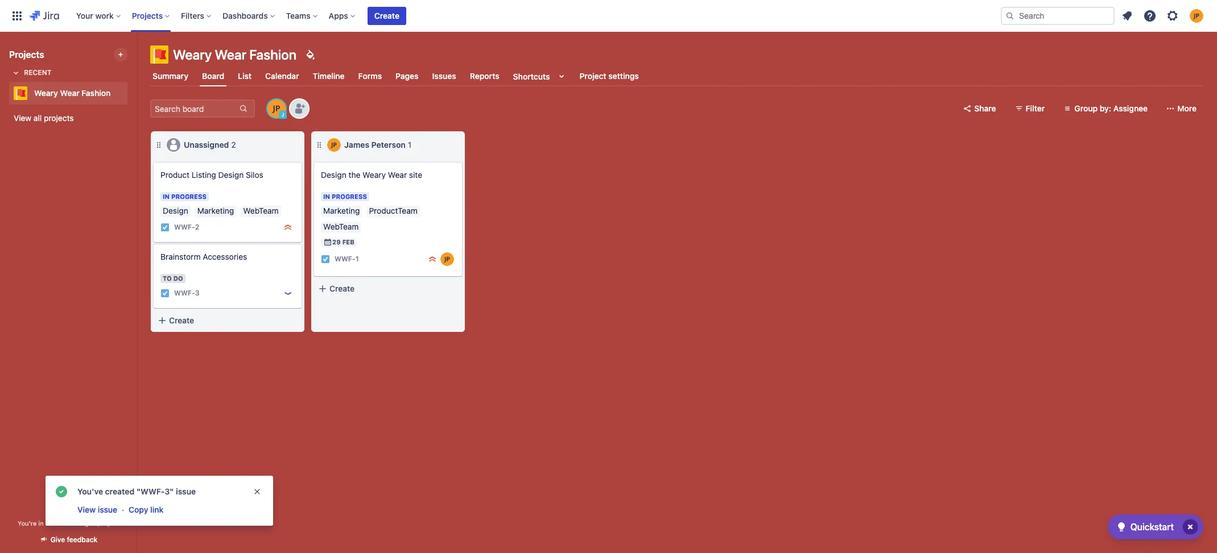 Task type: vqa. For each thing, say whether or not it's contained in the screenshot.
Screens
no



Task type: locate. For each thing, give the bounding box(es) containing it.
brainstorm accessories
[[161, 252, 247, 262]]

james peterson image
[[327, 138, 341, 152]]

apps
[[329, 11, 348, 20]]

issue
[[176, 487, 196, 497], [98, 505, 117, 515]]

1 horizontal spatial view
[[77, 505, 96, 515]]

in progress down product
[[163, 193, 207, 200]]

create down wwf-1 link
[[330, 284, 355, 294]]

1 horizontal spatial design
[[321, 170, 347, 180]]

search image
[[1006, 11, 1015, 20]]

team-
[[51, 520, 69, 528]]

wwf- for 3
[[174, 289, 195, 298]]

1 horizontal spatial projects
[[132, 11, 163, 20]]

0 vertical spatial create
[[374, 11, 400, 20]]

0 horizontal spatial fashion
[[82, 88, 111, 98]]

create down "wwf-3" link at the left
[[169, 316, 194, 326]]

view all projects link
[[9, 108, 127, 129]]

wwf-3 link
[[174, 289, 200, 299]]

project settings link
[[577, 66, 641, 87]]

project settings
[[580, 71, 639, 81]]

2
[[231, 140, 236, 150], [195, 223, 199, 232]]

1 vertical spatial create button
[[311, 279, 465, 299]]

2 in from the left
[[323, 193, 330, 200]]

progress for listing
[[171, 193, 207, 200]]

wwf- up "brainstorm"
[[174, 223, 195, 232]]

unassigned
[[184, 140, 229, 150]]

weary wear fashion up list
[[173, 47, 297, 63]]

view all projects
[[14, 113, 74, 123]]

wwf-2
[[174, 223, 199, 232]]

1 vertical spatial james peterson image
[[441, 253, 454, 266]]

fashion
[[249, 47, 297, 63], [82, 88, 111, 98]]

0 vertical spatial weary
[[173, 47, 212, 63]]

add people image
[[293, 102, 306, 116]]

2 task image from the top
[[161, 289, 170, 298]]

product listing design silos
[[161, 170, 263, 180]]

create button down 3
[[151, 311, 305, 331]]

give
[[50, 536, 65, 545]]

issue up project
[[98, 505, 117, 515]]

wear left site
[[388, 170, 407, 180]]

in progress
[[163, 193, 207, 200], [323, 193, 367, 200]]

task image for wwf-2
[[161, 223, 170, 232]]

0 horizontal spatial design
[[218, 170, 244, 180]]

james peterson image left add people icon
[[268, 100, 286, 118]]

james
[[344, 140, 369, 150]]

weary wear fashion
[[173, 47, 297, 63], [34, 88, 111, 98]]

you're in a team-managed project
[[18, 520, 119, 528]]

highest image
[[283, 223, 293, 232]]

created
[[105, 487, 134, 497]]

1 horizontal spatial progress
[[332, 193, 367, 200]]

teams
[[286, 11, 311, 20]]

issue right 3"
[[176, 487, 196, 497]]

group by: assignee
[[1075, 104, 1148, 113]]

1 vertical spatial wear
[[60, 88, 80, 98]]

view issue
[[77, 505, 117, 515]]

0 vertical spatial wwf-
[[174, 223, 195, 232]]

quickstart button
[[1108, 515, 1204, 540]]

29 february 2024 image
[[323, 238, 332, 247], [323, 238, 332, 247]]

forms
[[358, 71, 382, 81]]

fashion up calendar
[[249, 47, 297, 63]]

managed
[[69, 520, 96, 528]]

board
[[202, 71, 224, 81]]

filter
[[1026, 104, 1045, 113]]

1 horizontal spatial in
[[323, 193, 330, 200]]

filter button
[[1008, 100, 1052, 118]]

help image
[[1144, 9, 1157, 22]]

view for view issue
[[77, 505, 96, 515]]

notifications image
[[1121, 9, 1134, 22]]

design
[[218, 170, 244, 180], [321, 170, 347, 180]]

your work button
[[73, 7, 125, 25]]

james peterson image
[[268, 100, 286, 118], [441, 253, 454, 266]]

projects up recent
[[9, 50, 44, 60]]

1 progress from the left
[[171, 193, 207, 200]]

a
[[45, 520, 49, 528]]

1 horizontal spatial wear
[[215, 47, 246, 63]]

wwf- down do
[[174, 289, 195, 298]]

jira image
[[30, 9, 59, 22], [30, 9, 59, 22]]

wwf-
[[174, 223, 195, 232], [335, 255, 356, 264], [174, 289, 195, 298]]

product
[[161, 170, 190, 180]]

wwf-1 link
[[335, 255, 359, 264]]

in progress down the
[[323, 193, 367, 200]]

0 horizontal spatial in
[[163, 193, 170, 200]]

tab list containing board
[[143, 66, 1211, 87]]

0 horizontal spatial weary
[[34, 88, 58, 98]]

"wwf-
[[137, 487, 165, 497]]

2 for wwf-2
[[195, 223, 199, 232]]

you're
[[18, 520, 37, 528]]

create for middle create button
[[330, 284, 355, 294]]

1 vertical spatial 1
[[356, 255, 359, 264]]

progress
[[171, 193, 207, 200], [332, 193, 367, 200]]

create right the apps 'popup button'
[[374, 11, 400, 20]]

create button down wwf-1 link
[[311, 279, 465, 299]]

0 horizontal spatial in progress
[[163, 193, 207, 200]]

weary wear fashion link
[[9, 82, 123, 105]]

1 vertical spatial wwf-
[[335, 255, 356, 264]]

0 horizontal spatial weary wear fashion
[[34, 88, 111, 98]]

wear up list
[[215, 47, 246, 63]]

1 horizontal spatial issue
[[176, 487, 196, 497]]

0 vertical spatial task image
[[161, 223, 170, 232]]

more
[[1178, 104, 1197, 113]]

1 horizontal spatial in progress
[[323, 193, 367, 200]]

list
[[238, 71, 252, 81]]

to
[[163, 275, 172, 282]]

0 horizontal spatial view
[[14, 113, 31, 123]]

tab list
[[143, 66, 1211, 87]]

your
[[76, 11, 93, 20]]

feb
[[342, 238, 355, 246]]

shortcuts
[[513, 71, 550, 81]]

1 vertical spatial 2
[[195, 223, 199, 232]]

1 vertical spatial create
[[330, 284, 355, 294]]

in for design the weary wear site
[[323, 193, 330, 200]]

2 right 'unassigned' on the top of page
[[231, 140, 236, 150]]

banner
[[0, 0, 1218, 32]]

check image
[[1115, 521, 1129, 534]]

in progress for product
[[163, 193, 207, 200]]

brainstorm
[[161, 252, 201, 262]]

weary wear fashion up view all projects link
[[34, 88, 111, 98]]

create inside primary element
[[374, 11, 400, 20]]

2 vertical spatial wwf-
[[174, 289, 195, 298]]

2 vertical spatial create
[[169, 316, 194, 326]]

0 vertical spatial 1
[[408, 140, 412, 150]]

1 in progress from the left
[[163, 193, 207, 200]]

project
[[580, 71, 607, 81]]

1 horizontal spatial 2
[[231, 140, 236, 150]]

in
[[163, 193, 170, 200], [323, 193, 330, 200]]

share
[[975, 104, 996, 113]]

task image left wwf-2 link
[[161, 223, 170, 232]]

calendar link
[[263, 66, 301, 87]]

add to starred image
[[124, 87, 138, 100]]

link
[[150, 505, 164, 515]]

projects right work on the left top of page
[[132, 11, 163, 20]]

james peterson image right highest image
[[441, 253, 454, 266]]

0 horizontal spatial projects
[[9, 50, 44, 60]]

progress down the
[[332, 193, 367, 200]]

primary element
[[7, 0, 1001, 32]]

view left all
[[14, 113, 31, 123]]

2 for unassigned 2
[[231, 140, 236, 150]]

0 horizontal spatial 2
[[195, 223, 199, 232]]

2 horizontal spatial create
[[374, 11, 400, 20]]

work
[[95, 11, 114, 20]]

1 task image from the top
[[161, 223, 170, 232]]

wear
[[215, 47, 246, 63], [60, 88, 80, 98], [388, 170, 407, 180]]

0 vertical spatial view
[[14, 113, 31, 123]]

feedback
[[67, 536, 98, 545]]

0 horizontal spatial progress
[[171, 193, 207, 200]]

0 vertical spatial projects
[[132, 11, 163, 20]]

0 horizontal spatial issue
[[98, 505, 117, 515]]

0 vertical spatial fashion
[[249, 47, 297, 63]]

design left the
[[321, 170, 347, 180]]

2 progress from the left
[[332, 193, 367, 200]]

1 vertical spatial weary
[[34, 88, 58, 98]]

view for view all projects
[[14, 113, 31, 123]]

0 vertical spatial create button
[[368, 7, 406, 25]]

in down product
[[163, 193, 170, 200]]

view
[[14, 113, 31, 123], [77, 505, 96, 515]]

2 vertical spatial weary
[[363, 170, 386, 180]]

progress down product
[[171, 193, 207, 200]]

appswitcher icon image
[[10, 9, 24, 22]]

highest image
[[428, 255, 437, 264]]

wwf- down 29 feb
[[335, 255, 356, 264]]

0 horizontal spatial create
[[169, 316, 194, 326]]

create button
[[368, 7, 406, 25], [311, 279, 465, 299], [151, 311, 305, 331]]

weary down recent
[[34, 88, 58, 98]]

1 vertical spatial task image
[[161, 289, 170, 298]]

2 in progress from the left
[[323, 193, 367, 200]]

weary
[[173, 47, 212, 63], [34, 88, 58, 98], [363, 170, 386, 180]]

all
[[34, 113, 42, 123]]

1 in from the left
[[163, 193, 170, 200]]

in down design the weary wear site
[[323, 193, 330, 200]]

james peterson 1
[[344, 140, 412, 150]]

wwf- for 2
[[174, 223, 195, 232]]

1 vertical spatial view
[[77, 505, 96, 515]]

create button right the apps 'popup button'
[[368, 7, 406, 25]]

2 up brainstorm accessories
[[195, 223, 199, 232]]

1 horizontal spatial fashion
[[249, 47, 297, 63]]

2 vertical spatial create button
[[151, 311, 305, 331]]

1 horizontal spatial weary
[[173, 47, 212, 63]]

task image
[[161, 223, 170, 232], [161, 289, 170, 298]]

design left silos
[[218, 170, 244, 180]]

you've
[[77, 487, 103, 497]]

by:
[[1100, 104, 1112, 113]]

wear up view all projects link
[[60, 88, 80, 98]]

fashion left add to starred image
[[82, 88, 111, 98]]

weary up board
[[173, 47, 212, 63]]

1 horizontal spatial create
[[330, 284, 355, 294]]

1 vertical spatial projects
[[9, 50, 44, 60]]

1 vertical spatial weary wear fashion
[[34, 88, 111, 98]]

task image down the to
[[161, 289, 170, 298]]

0 vertical spatial 2
[[231, 140, 236, 150]]

3
[[195, 289, 200, 298]]

1 vertical spatial issue
[[98, 505, 117, 515]]

2 vertical spatial wear
[[388, 170, 407, 180]]

pages
[[396, 71, 419, 81]]

2 horizontal spatial weary
[[363, 170, 386, 180]]

view up managed
[[77, 505, 96, 515]]

0 horizontal spatial james peterson image
[[268, 100, 286, 118]]

1 horizontal spatial weary wear fashion
[[173, 47, 297, 63]]

weary right the
[[363, 170, 386, 180]]

projects button
[[128, 7, 174, 25]]



Task type: describe. For each thing, give the bounding box(es) containing it.
dismiss quickstart image
[[1182, 519, 1200, 537]]

your work
[[76, 11, 114, 20]]

2 design from the left
[[321, 170, 347, 180]]

in progress for design
[[323, 193, 367, 200]]

in
[[38, 520, 44, 528]]

summary
[[153, 71, 188, 81]]

projects
[[44, 113, 74, 123]]

settings
[[609, 71, 639, 81]]

calendar
[[265, 71, 299, 81]]

1 vertical spatial fashion
[[82, 88, 111, 98]]

summary link
[[150, 66, 191, 87]]

wwf-3
[[174, 289, 200, 298]]

Search board text field
[[151, 101, 238, 117]]

silos
[[246, 170, 263, 180]]

1 horizontal spatial james peterson image
[[441, 253, 454, 266]]

share button
[[956, 100, 1003, 118]]

filters button
[[178, 7, 216, 25]]

reports
[[470, 71, 500, 81]]

0 vertical spatial james peterson image
[[268, 100, 286, 118]]

sidebar navigation image
[[124, 46, 149, 68]]

issues
[[432, 71, 456, 81]]

banner containing your work
[[0, 0, 1218, 32]]

in for product listing design silos
[[163, 193, 170, 200]]

site
[[409, 170, 422, 180]]

0 vertical spatial weary wear fashion
[[173, 47, 297, 63]]

group
[[1075, 104, 1098, 113]]

create button inside primary element
[[368, 7, 406, 25]]

0 horizontal spatial wear
[[60, 88, 80, 98]]

settings image
[[1166, 9, 1180, 22]]

timeline link
[[311, 66, 347, 87]]

assignee
[[1114, 104, 1148, 113]]

29 feb
[[332, 238, 355, 246]]

low image
[[283, 289, 293, 298]]

give feedback button
[[32, 531, 104, 550]]

to do
[[163, 275, 183, 282]]

1 design from the left
[[218, 170, 244, 180]]

accessories
[[203, 252, 247, 262]]

filters
[[181, 11, 204, 20]]

copy link button
[[128, 504, 165, 517]]

reports link
[[468, 66, 502, 87]]

wwf- for 1
[[335, 255, 356, 264]]

29
[[332, 238, 341, 246]]

Search field
[[1001, 7, 1115, 25]]

weary inside weary wear fashion link
[[34, 88, 58, 98]]

set background color image
[[303, 48, 317, 61]]

shortcuts button
[[511, 66, 571, 87]]

peterson
[[371, 140, 406, 150]]

dismiss image
[[253, 488, 262, 497]]

forms link
[[356, 66, 384, 87]]

projects inside popup button
[[132, 11, 163, 20]]

project
[[98, 520, 119, 528]]

0 vertical spatial issue
[[176, 487, 196, 497]]

teams button
[[283, 7, 322, 25]]

task image for wwf-3
[[161, 289, 170, 298]]

copy
[[129, 505, 148, 515]]

quickstart
[[1131, 523, 1174, 533]]

progress for the
[[332, 193, 367, 200]]

issues link
[[430, 66, 459, 87]]

list link
[[236, 66, 254, 87]]

wwf-2 link
[[174, 223, 199, 233]]

recent
[[24, 68, 52, 77]]

1 horizontal spatial 1
[[408, 140, 412, 150]]

the
[[349, 170, 361, 180]]

your profile and settings image
[[1190, 9, 1204, 22]]

dashboards button
[[219, 7, 279, 25]]

design the weary wear site
[[321, 170, 422, 180]]

create project image
[[116, 50, 125, 59]]

copy link
[[129, 505, 164, 515]]

give feedback
[[50, 536, 98, 545]]

more button
[[1160, 100, 1204, 118]]

apps button
[[325, 7, 360, 25]]

0 vertical spatial wear
[[215, 47, 246, 63]]

view issue link
[[76, 504, 118, 517]]

listing
[[192, 170, 216, 180]]

create for the bottommost create button
[[169, 316, 194, 326]]

timeline
[[313, 71, 345, 81]]

0 horizontal spatial 1
[[356, 255, 359, 264]]

you've created "wwf-3" issue
[[77, 487, 196, 497]]

wwf-1
[[335, 255, 359, 264]]

pages link
[[393, 66, 421, 87]]

unassigned 2
[[184, 140, 236, 150]]

task image
[[321, 255, 330, 264]]

2 horizontal spatial wear
[[388, 170, 407, 180]]

success image
[[55, 486, 68, 499]]

dashboards
[[223, 11, 268, 20]]

collapse recent projects image
[[9, 66, 23, 80]]

3"
[[165, 487, 174, 497]]



